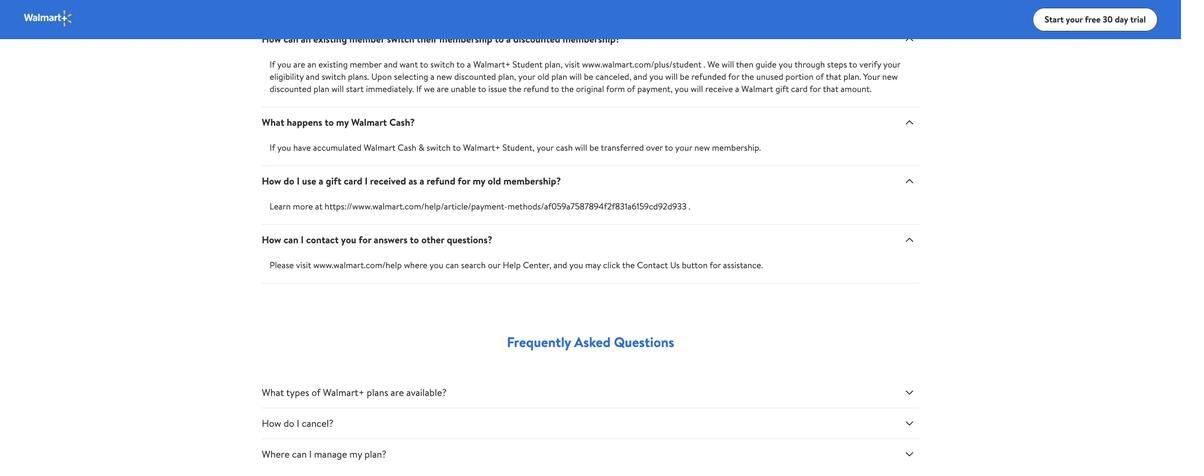 Task type: vqa. For each thing, say whether or not it's contained in the screenshot.
my
yes



Task type: describe. For each thing, give the bounding box(es) containing it.
1 horizontal spatial plan
[[552, 71, 568, 83]]

0 vertical spatial my
[[336, 116, 349, 129]]

trial
[[1131, 13, 1147, 25]]

start your free 30 day trial button
[[1034, 8, 1158, 31]]

frequently
[[507, 332, 571, 352]]

what happens to my walmart cash? image
[[904, 117, 916, 128]]

original
[[576, 83, 605, 95]]

we
[[708, 58, 720, 71]]

if you are an existing member and want to switch to a walmart+ student plan, visit www.walmart.com/plus/student . we will then guide you through steps to verify your eligibility and switch plans. upon selecting a new discounted plan, your old plan will be canceled, and you will be refunded for the unused portion of that plan. your new discounted plan will start immediately. if we are unable to issue the refund to the original form of payment, you will receive a walmart gift card for that amount.
[[270, 58, 901, 95]]

will left refunded
[[666, 71, 678, 83]]

upon
[[371, 71, 392, 83]]

steps
[[828, 58, 848, 71]]

how for how do i use a gift card i received as a refund for my old membership?
[[262, 174, 281, 188]]

the right issue
[[509, 83, 522, 95]]

1 vertical spatial walmart+
[[463, 141, 501, 154]]

if for what happens to my walmart cash?
[[270, 141, 275, 154]]

unused
[[757, 71, 784, 83]]

and right canceled, on the right top of page
[[634, 71, 648, 83]]

a right membership
[[507, 32, 511, 46]]

walmart for cash
[[364, 141, 396, 154]]

www.walmart.com/plus/student
[[582, 58, 702, 71]]

the left original
[[562, 83, 574, 95]]

to left original
[[551, 83, 560, 95]]

want
[[400, 58, 418, 71]]

w+ image
[[24, 10, 73, 27]]

amount.
[[841, 83, 872, 95]]

selecting
[[394, 71, 429, 83]]

how do i use a gift card i received as a refund for my old membership?
[[262, 174, 561, 188]]

will right we
[[722, 58, 735, 71]]

gift inside if you are an existing member and want to switch to a walmart+ student plan, visit www.walmart.com/plus/student . we will then guide you through steps to verify your eligibility and switch plans. upon selecting a new discounted plan, your old plan will be canceled, and you will be refunded for the unused portion of that plan. your new discounted plan will start immediately. if we are unable to issue the refund to the original form of payment, you will receive a walmart gift card for that amount.
[[776, 83, 789, 95]]

&
[[419, 141, 425, 154]]

frequently asked questions
[[507, 332, 675, 352]]

www.walmart.com/help
[[314, 259, 402, 271]]

how do i cancel? image
[[904, 418, 916, 429]]

button
[[682, 259, 708, 271]]

over
[[646, 141, 663, 154]]

. inside if you are an existing member and want to switch to a walmart+ student plan, visit www.walmart.com/plus/student . we will then guide you through steps to verify your eligibility and switch plans. upon selecting a new discounted plan, your old plan will be canceled, and you will be refunded for the unused portion of that plan. your new discounted plan will start immediately. if we are unable to issue the refund to the original form of payment, you will receive a walmart gift card for that amount.
[[704, 58, 706, 71]]

be left canceled, on the right top of page
[[584, 71, 594, 83]]

1 vertical spatial gift
[[326, 174, 342, 188]]

how can i contact you for answers to other questions? image
[[904, 234, 916, 246]]

refunded
[[692, 71, 727, 83]]

plans
[[367, 386, 389, 399]]

available?
[[407, 386, 447, 399]]

can for how can an existing member switch their membership to a discounted membership?
[[284, 32, 299, 46]]

cancel?
[[302, 417, 334, 430]]

your right over
[[676, 141, 693, 154]]

for up learn more at https://www.walmart.com/help/article/payment-methods/af059a7587894f2f831a6159cd92d933 .
[[458, 174, 471, 188]]

will left start
[[332, 83, 344, 95]]

unable
[[451, 83, 476, 95]]

refund inside if you are an existing member and want to switch to a walmart+ student plan, visit www.walmart.com/plus/student . we will then guide you through steps to verify your eligibility and switch plans. upon selecting a new discounted plan, your old plan will be canceled, and you will be refunded for the unused portion of that plan. your new discounted plan will start immediately. if we are unable to issue the refund to the original form of payment, you will receive a walmart gift card for that amount.
[[524, 83, 549, 95]]

member inside if you are an existing member and want to switch to a walmart+ student plan, visit www.walmart.com/plus/student . we will then guide you through steps to verify your eligibility and switch plans. upon selecting a new discounted plan, your old plan will be canceled, and you will be refunded for the unused portion of that plan. your new discounted plan will start immediately. if we are unable to issue the refund to the original form of payment, you will receive a walmart gift card for that amount.
[[350, 58, 382, 71]]

use
[[302, 174, 317, 188]]

can for how can i contact you for answers to other questions?
[[284, 233, 299, 246]]

1 horizontal spatial discounted
[[455, 71, 496, 83]]

what types of walmart+ plans are available? image
[[904, 387, 916, 399]]

0 horizontal spatial plan
[[314, 83, 330, 95]]

0 horizontal spatial of
[[312, 386, 321, 399]]

have
[[293, 141, 311, 154]]

0 horizontal spatial discounted
[[270, 83, 312, 95]]

other
[[422, 233, 445, 246]]

where
[[404, 259, 428, 271]]

membership
[[440, 32, 493, 46]]

walmart for cash?
[[351, 116, 387, 129]]

and left "want"
[[384, 58, 398, 71]]

where can i manage my plan?
[[262, 448, 387, 461]]

how do i cancel?
[[262, 417, 334, 430]]

will left the receive
[[691, 83, 704, 95]]

please visit www.walmart.com/help where you can search our help center, and you may click the contact us button for assistance.
[[270, 259, 763, 271]]

to up unable
[[457, 58, 465, 71]]

cash
[[556, 141, 573, 154]]

plans.
[[348, 71, 369, 83]]

manage
[[314, 448, 347, 461]]

a up unable
[[467, 58, 471, 71]]

cash
[[398, 141, 417, 154]]

types
[[286, 386, 309, 399]]

where
[[262, 448, 290, 461]]

contact
[[306, 233, 339, 246]]

your right issue
[[519, 71, 536, 83]]

can for where can i manage my plan?
[[292, 448, 307, 461]]

accumulated
[[313, 141, 362, 154]]

walmart+ inside if you are an existing member and want to switch to a walmart+ student plan, visit www.walmart.com/plus/student . we will then guide you through steps to verify your eligibility and switch plans. upon selecting a new discounted plan, your old plan will be canceled, and you will be refunded for the unused portion of that plan. your new discounted plan will start immediately. if we are unable to issue the refund to the original form of payment, you will receive a walmart gift card for that amount.
[[474, 58, 511, 71]]

i for use
[[297, 174, 300, 188]]

0 horizontal spatial new
[[437, 71, 452, 83]]

receive
[[706, 83, 734, 95]]

canceled,
[[596, 71, 632, 83]]

for down through
[[810, 83, 822, 95]]

contact
[[637, 259, 668, 271]]

start your free 30 day trial
[[1045, 13, 1147, 25]]

us
[[671, 259, 680, 271]]

if for how can an existing member switch their membership to a discounted membership?
[[270, 58, 275, 71]]

portion
[[786, 71, 814, 83]]

switch left their
[[387, 32, 415, 46]]

2 horizontal spatial my
[[473, 174, 486, 188]]

start
[[346, 83, 364, 95]]

search
[[461, 259, 486, 271]]

2 vertical spatial walmart+
[[323, 386, 365, 399]]

a right as
[[420, 174, 425, 188]]

2 horizontal spatial discounted
[[514, 32, 561, 46]]

i for cancel?
[[297, 417, 300, 430]]

how for how can an existing member switch their membership to a discounted membership?
[[262, 32, 281, 46]]

then
[[737, 58, 754, 71]]

what types of walmart+ plans are available?
[[262, 386, 447, 399]]

we
[[424, 83, 435, 95]]

methods/af059a7587894f2f831a6159cd92d933
[[508, 200, 687, 212]]

click
[[603, 259, 621, 271]]

questions?
[[447, 233, 493, 246]]

immediately.
[[366, 83, 414, 95]]

for right we
[[729, 71, 740, 83]]

payment,
[[638, 83, 673, 95]]

day
[[1116, 13, 1129, 25]]

at
[[315, 200, 323, 212]]

plan?
[[365, 448, 387, 461]]

our
[[488, 259, 501, 271]]

received
[[370, 174, 406, 188]]

1 horizontal spatial are
[[391, 386, 404, 399]]

form
[[607, 83, 625, 95]]

start
[[1045, 13, 1064, 25]]

2 horizontal spatial of
[[816, 71, 824, 83]]

to right 'happens' at top
[[325, 116, 334, 129]]



Task type: locate. For each thing, give the bounding box(es) containing it.
how do i use a gift card i received as a refund for my old membership? image
[[904, 175, 916, 187]]

0 horizontal spatial gift
[[326, 174, 342, 188]]

4 how from the top
[[262, 417, 281, 430]]

for
[[729, 71, 740, 83], [810, 83, 822, 95], [458, 174, 471, 188], [359, 233, 372, 246], [710, 259, 721, 271]]

as
[[409, 174, 418, 188]]

2 horizontal spatial new
[[883, 71, 898, 83]]

what for what happens to my walmart cash?
[[262, 116, 285, 129]]

how for how do i cancel?
[[262, 417, 281, 430]]

of right types
[[312, 386, 321, 399]]

switch down how can an existing member switch their membership to a discounted membership?
[[431, 58, 455, 71]]

1 horizontal spatial plan,
[[545, 58, 563, 71]]

eligibility
[[270, 71, 304, 83]]

2 vertical spatial my
[[350, 448, 362, 461]]

and right eligibility at the left top of the page
[[306, 71, 320, 83]]

i left the contact
[[301, 233, 304, 246]]

can right where
[[292, 448, 307, 461]]

0 vertical spatial refund
[[524, 83, 549, 95]]

new right we
[[437, 71, 452, 83]]

walmart inside if you are an existing member and want to switch to a walmart+ student plan, visit www.walmart.com/plus/student . we will then guide you through steps to verify your eligibility and switch plans. upon selecting a new discounted plan, your old plan will be canceled, and you will be refunded for the unused portion of that plan. your new discounted plan will start immediately. if we are unable to issue the refund to the original form of payment, you will receive a walmart gift card for that amount.
[[742, 83, 774, 95]]

my up the accumulated
[[336, 116, 349, 129]]

if you have accumulated walmart cash & switch to walmart+ student, your cash will be transferred over to your new membership.
[[270, 141, 762, 154]]

free
[[1086, 13, 1101, 25]]

old
[[538, 71, 550, 83], [488, 174, 501, 188]]

how for how can i contact you for answers to other questions?
[[262, 233, 281, 246]]

visit right please
[[296, 259, 311, 271]]

can left search
[[446, 259, 459, 271]]

and right center,
[[554, 259, 568, 271]]

0 horizontal spatial plan,
[[499, 71, 517, 83]]

help
[[503, 259, 521, 271]]

switch right &
[[427, 141, 451, 154]]

will left canceled, on the right top of page
[[570, 71, 582, 83]]

1 what from the top
[[262, 116, 285, 129]]

how up learn
[[262, 174, 281, 188]]

1 vertical spatial do
[[284, 417, 295, 430]]

an right eligibility at the left top of the page
[[308, 58, 317, 71]]

1 horizontal spatial card
[[792, 83, 808, 95]]

i left cancel?
[[297, 417, 300, 430]]

an up eligibility at the left top of the page
[[301, 32, 311, 46]]

do for use
[[284, 174, 295, 188]]

the right click
[[623, 259, 635, 271]]

i left received
[[365, 174, 368, 188]]

can up please
[[284, 233, 299, 246]]

1 vertical spatial existing
[[319, 58, 348, 71]]

1 do from the top
[[284, 174, 295, 188]]

guide
[[756, 58, 777, 71]]

assistance.
[[724, 259, 763, 271]]

plan.
[[844, 71, 862, 83]]

switch
[[387, 32, 415, 46], [431, 58, 455, 71], [322, 71, 346, 83], [427, 141, 451, 154]]

how can an existing member switch their membership to a discounted membership?
[[262, 32, 621, 46]]

0 horizontal spatial my
[[336, 116, 349, 129]]

0 vertical spatial membership?
[[563, 32, 621, 46]]

i for manage
[[309, 448, 312, 461]]

old inside if you are an existing member and want to switch to a walmart+ student plan, visit www.walmart.com/plus/student . we will then guide you through steps to verify your eligibility and switch plans. upon selecting a new discounted plan, your old plan will be canceled, and you will be refunded for the unused portion of that plan. your new discounted plan will start immediately. if we are unable to issue the refund to the original form of payment, you will receive a walmart gift card for that amount.
[[538, 71, 550, 83]]

be
[[584, 71, 594, 83], [680, 71, 690, 83], [590, 141, 599, 154]]

0 vertical spatial if
[[270, 58, 275, 71]]

through
[[795, 58, 826, 71]]

how can i contact you for answers to other questions?
[[262, 233, 493, 246]]

1 vertical spatial visit
[[296, 259, 311, 271]]

30
[[1104, 13, 1114, 25]]

refund down student
[[524, 83, 549, 95]]

1 horizontal spatial visit
[[565, 58, 580, 71]]

0 horizontal spatial visit
[[296, 259, 311, 271]]

new
[[437, 71, 452, 83], [883, 71, 898, 83], [695, 141, 710, 154]]

can up eligibility at the left top of the page
[[284, 32, 299, 46]]

verify
[[860, 58, 882, 71]]

issue
[[489, 83, 507, 95]]

your left cash at left
[[537, 141, 554, 154]]

1 vertical spatial what
[[262, 386, 284, 399]]

2 vertical spatial are
[[391, 386, 404, 399]]

walmart left cash
[[364, 141, 396, 154]]

my left "plan?"
[[350, 448, 362, 461]]

can
[[284, 32, 299, 46], [284, 233, 299, 246], [446, 259, 459, 271], [292, 448, 307, 461]]

0 vertical spatial walmart+
[[474, 58, 511, 71]]

discounted up 'happens' at top
[[270, 83, 312, 95]]

0 vertical spatial .
[[704, 58, 706, 71]]

your left free
[[1067, 13, 1084, 25]]

old up learn more at https://www.walmart.com/help/article/payment-methods/af059a7587894f2f831a6159cd92d933 .
[[488, 174, 501, 188]]

switch left start
[[322, 71, 346, 83]]

cash?
[[390, 116, 415, 129]]

0 horizontal spatial old
[[488, 174, 501, 188]]

to right over
[[665, 141, 674, 154]]

do
[[284, 174, 295, 188], [284, 417, 295, 430]]

1 vertical spatial if
[[416, 83, 422, 95]]

existing
[[313, 32, 347, 46], [319, 58, 348, 71]]

walmart left cash?
[[351, 116, 387, 129]]

my
[[336, 116, 349, 129], [473, 174, 486, 188], [350, 448, 362, 461]]

.
[[704, 58, 706, 71], [689, 200, 691, 212]]

0 vertical spatial an
[[301, 32, 311, 46]]

card left received
[[344, 174, 363, 188]]

new left the "membership."
[[695, 141, 710, 154]]

will right cash at left
[[575, 141, 588, 154]]

what left 'happens' at top
[[262, 116, 285, 129]]

learn more at https://www.walmart.com/help/article/payment-methods/af059a7587894f2f831a6159cd92d933 .
[[270, 200, 691, 212]]

plan left original
[[552, 71, 568, 83]]

visit up original
[[565, 58, 580, 71]]

of right form
[[627, 83, 636, 95]]

0 vertical spatial existing
[[313, 32, 347, 46]]

1 how from the top
[[262, 32, 281, 46]]

1 horizontal spatial .
[[704, 58, 706, 71]]

learn
[[270, 200, 291, 212]]

1 vertical spatial my
[[473, 174, 486, 188]]

1 vertical spatial are
[[437, 83, 449, 95]]

walmart+ up issue
[[474, 58, 511, 71]]

1 horizontal spatial old
[[538, 71, 550, 83]]

1 horizontal spatial my
[[350, 448, 362, 461]]

what for what types of walmart+ plans are available?
[[262, 386, 284, 399]]

be left refunded
[[680, 71, 690, 83]]

how up where
[[262, 417, 281, 430]]

how can an existing member switch their membership to a discounted membership? image
[[904, 33, 916, 45]]

1 horizontal spatial of
[[627, 83, 636, 95]]

member up start
[[350, 58, 382, 71]]

plan left start
[[314, 83, 330, 95]]

how up eligibility at the left top of the page
[[262, 32, 281, 46]]

1 horizontal spatial gift
[[776, 83, 789, 95]]

0 vertical spatial old
[[538, 71, 550, 83]]

a right the receive
[[736, 83, 740, 95]]

how up please
[[262, 233, 281, 246]]

0 vertical spatial are
[[293, 58, 306, 71]]

what happens to my walmart cash?
[[262, 116, 415, 129]]

to
[[495, 32, 504, 46], [420, 58, 429, 71], [457, 58, 465, 71], [850, 58, 858, 71], [478, 83, 487, 95], [551, 83, 560, 95], [325, 116, 334, 129], [453, 141, 461, 154], [665, 141, 674, 154], [410, 233, 419, 246]]

to right steps
[[850, 58, 858, 71]]

1 vertical spatial membership?
[[504, 174, 561, 188]]

of right portion
[[816, 71, 824, 83]]

1 horizontal spatial membership?
[[563, 32, 621, 46]]

1 vertical spatial old
[[488, 174, 501, 188]]

may
[[586, 259, 601, 271]]

to right &
[[453, 141, 461, 154]]

walmart
[[742, 83, 774, 95], [351, 116, 387, 129], [364, 141, 396, 154]]

1 vertical spatial .
[[689, 200, 691, 212]]

their
[[417, 32, 437, 46]]

0 vertical spatial card
[[792, 83, 808, 95]]

0 vertical spatial member
[[350, 32, 385, 46]]

i left manage at bottom
[[309, 448, 312, 461]]

card inside if you are an existing member and want to switch to a walmart+ student plan, visit www.walmart.com/plus/student . we will then guide you through steps to verify your eligibility and switch plans. upon selecting a new discounted plan, your old plan will be canceled, and you will be refunded for the unused portion of that plan. your new discounted plan will start immediately. if we are unable to issue the refund to the original form of payment, you will receive a walmart gift card for that amount.
[[792, 83, 808, 95]]

i for contact
[[301, 233, 304, 246]]

to right "want"
[[420, 58, 429, 71]]

2 vertical spatial walmart
[[364, 141, 396, 154]]

card down through
[[792, 83, 808, 95]]

gift down guide
[[776, 83, 789, 95]]

and
[[384, 58, 398, 71], [306, 71, 320, 83], [634, 71, 648, 83], [554, 259, 568, 271]]

where can i manage my plan? image
[[904, 448, 916, 460]]

plan, right unable
[[499, 71, 517, 83]]

membership? up if you are an existing member and want to switch to a walmart+ student plan, visit www.walmart.com/plus/student . we will then guide you through steps to verify your eligibility and switch plans. upon selecting a new discounted plan, your old plan will be canceled, and you will be refunded for the unused portion of that plan. your new discounted plan will start immediately. if we are unable to issue the refund to the original form of payment, you will receive a walmart gift card for that amount.
[[563, 32, 621, 46]]

your right verify
[[884, 58, 901, 71]]

1 vertical spatial walmart
[[351, 116, 387, 129]]

student,
[[503, 141, 535, 154]]

visit inside if you are an existing member and want to switch to a walmart+ student plan, visit www.walmart.com/plus/student . we will then guide you through steps to verify your eligibility and switch plans. upon selecting a new discounted plan, your old plan will be canceled, and you will be refunded for the unused portion of that plan. your new discounted plan will start immediately. if we are unable to issue the refund to the original form of payment, you will receive a walmart gift card for that amount.
[[565, 58, 580, 71]]

discounted up student
[[514, 32, 561, 46]]

member up "plans."
[[350, 32, 385, 46]]

what left types
[[262, 386, 284, 399]]

refund right as
[[427, 174, 456, 188]]

0 vertical spatial what
[[262, 116, 285, 129]]

how
[[262, 32, 281, 46], [262, 174, 281, 188], [262, 233, 281, 246], [262, 417, 281, 430]]

0 vertical spatial gift
[[776, 83, 789, 95]]

2 horizontal spatial are
[[437, 83, 449, 95]]

asked
[[575, 332, 611, 352]]

for right button
[[710, 259, 721, 271]]

center,
[[523, 259, 552, 271]]

0 horizontal spatial card
[[344, 174, 363, 188]]

a right use
[[319, 174, 324, 188]]

will
[[722, 58, 735, 71], [570, 71, 582, 83], [666, 71, 678, 83], [332, 83, 344, 95], [691, 83, 704, 95], [575, 141, 588, 154]]

2 how from the top
[[262, 174, 281, 188]]

0 vertical spatial visit
[[565, 58, 580, 71]]

please
[[270, 259, 294, 271]]

0 horizontal spatial are
[[293, 58, 306, 71]]

0 horizontal spatial membership?
[[504, 174, 561, 188]]

that
[[826, 71, 842, 83], [823, 83, 839, 95]]

plan,
[[545, 58, 563, 71], [499, 71, 517, 83]]

gift
[[776, 83, 789, 95], [326, 174, 342, 188]]

answers
[[374, 233, 408, 246]]

an inside if you are an existing member and want to switch to a walmart+ student plan, visit www.walmart.com/plus/student . we will then guide you through steps to verify your eligibility and switch plans. upon selecting a new discounted plan, your old plan will be canceled, and you will be refunded for the unused portion of that plan. your new discounted plan will start immediately. if we are unable to issue the refund to the original form of payment, you will receive a walmart gift card for that amount.
[[308, 58, 317, 71]]

walmart+ left student, at the top left of the page
[[463, 141, 501, 154]]

to left other
[[410, 233, 419, 246]]

transferred
[[601, 141, 644, 154]]

1 vertical spatial card
[[344, 174, 363, 188]]

your
[[864, 71, 881, 83]]

more
[[293, 200, 313, 212]]

0 vertical spatial do
[[284, 174, 295, 188]]

do left use
[[284, 174, 295, 188]]

2 do from the top
[[284, 417, 295, 430]]

2 what from the top
[[262, 386, 284, 399]]

1 horizontal spatial refund
[[524, 83, 549, 95]]

a right selecting
[[431, 71, 435, 83]]

1 vertical spatial refund
[[427, 174, 456, 188]]

student
[[513, 58, 543, 71]]

you
[[277, 58, 291, 71], [779, 58, 793, 71], [650, 71, 664, 83], [675, 83, 689, 95], [277, 141, 291, 154], [341, 233, 357, 246], [430, 259, 444, 271], [570, 259, 584, 271]]

existing inside if you are an existing member and want to switch to a walmart+ student plan, visit www.walmart.com/plus/student . we will then guide you through steps to verify your eligibility and switch plans. upon selecting a new discounted plan, your old plan will be canceled, and you will be refunded for the unused portion of that plan. your new discounted plan will start immediately. if we are unable to issue the refund to the original form of payment, you will receive a walmart gift card for that amount.
[[319, 58, 348, 71]]

to left issue
[[478, 83, 487, 95]]

my up learn more at https://www.walmart.com/help/article/payment-methods/af059a7587894f2f831a6159cd92d933 .
[[473, 174, 486, 188]]

https://www.walmart.com/help/article/payment-
[[325, 200, 508, 212]]

member
[[350, 32, 385, 46], [350, 58, 382, 71]]

to right membership
[[495, 32, 504, 46]]

be left transferred
[[590, 141, 599, 154]]

1 horizontal spatial new
[[695, 141, 710, 154]]

1 vertical spatial an
[[308, 58, 317, 71]]

gift right use
[[326, 174, 342, 188]]

0 horizontal spatial .
[[689, 200, 691, 212]]

walmart down guide
[[742, 83, 774, 95]]

plan, right student
[[545, 58, 563, 71]]

do left cancel?
[[284, 417, 295, 430]]

walmart+ left plans
[[323, 386, 365, 399]]

1 vertical spatial member
[[350, 58, 382, 71]]

for left the answers at the left bottom of the page
[[359, 233, 372, 246]]

do for cancel?
[[284, 417, 295, 430]]

plan
[[552, 71, 568, 83], [314, 83, 330, 95]]

0 horizontal spatial refund
[[427, 174, 456, 188]]

new right your
[[883, 71, 898, 83]]

membership.
[[713, 141, 762, 154]]

questions
[[614, 332, 675, 352]]

2 vertical spatial if
[[270, 141, 275, 154]]

happens
[[287, 116, 323, 129]]

i
[[297, 174, 300, 188], [365, 174, 368, 188], [301, 233, 304, 246], [297, 417, 300, 430], [309, 448, 312, 461]]

i left use
[[297, 174, 300, 188]]

3 how from the top
[[262, 233, 281, 246]]

the left unused
[[742, 71, 755, 83]]

if
[[270, 58, 275, 71], [416, 83, 422, 95], [270, 141, 275, 154]]

walmart+
[[474, 58, 511, 71], [463, 141, 501, 154], [323, 386, 365, 399]]

discounted down membership
[[455, 71, 496, 83]]

your inside "start your free 30 day trial" button
[[1067, 13, 1084, 25]]

a
[[507, 32, 511, 46], [467, 58, 471, 71], [431, 71, 435, 83], [736, 83, 740, 95], [319, 174, 324, 188], [420, 174, 425, 188]]

refund
[[524, 83, 549, 95], [427, 174, 456, 188]]

0 vertical spatial walmart
[[742, 83, 774, 95]]



